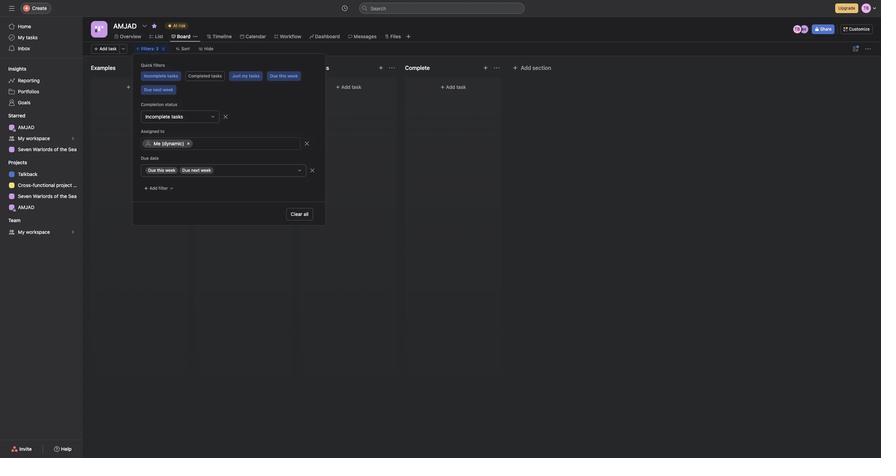 Task type: describe. For each thing, give the bounding box(es) containing it.
add task button for complete
[[409, 81, 497, 93]]

add filter
[[150, 186, 168, 191]]

section
[[533, 65, 551, 71]]

sort
[[181, 46, 190, 51]]

add task button for examples
[[95, 81, 183, 93]]

reporting
[[18, 78, 40, 83]]

quick filters
[[141, 63, 165, 68]]

my tasks
[[18, 34, 38, 40]]

to do
[[196, 65, 210, 71]]

status
[[165, 102, 177, 107]]

project
[[56, 182, 72, 188]]

at
[[173, 23, 177, 28]]

0 horizontal spatial this
[[157, 168, 164, 173]]

workspace for see details, my workspace image
[[26, 229, 50, 235]]

completed tasks button
[[185, 71, 225, 81]]

1 horizontal spatial more actions image
[[865, 46, 871, 52]]

add for add task button associated with in progress
[[341, 84, 350, 90]]

risk
[[179, 23, 186, 28]]

share button
[[812, 24, 835, 34]]

board link
[[171, 33, 191, 40]]

remove image for to
[[304, 141, 310, 146]]

incomplete tasks inside dropdown button
[[145, 114, 183, 120]]

remove image for status
[[223, 114, 228, 120]]

hide sidebar image
[[9, 6, 14, 11]]

due next week button
[[141, 85, 176, 95]]

tasks right "my"
[[249, 73, 260, 79]]

incomplete inside dropdown button
[[145, 114, 170, 120]]

due inside due this week button
[[270, 73, 278, 79]]

my workspace link for see details, my workspace image
[[4, 227, 79, 238]]

due next week inside button
[[144, 87, 173, 92]]

at risk button
[[162, 21, 191, 31]]

workspace for see details, my workspace icon
[[26, 135, 50, 141]]

clear all
[[291, 211, 309, 217]]

seven warlords of the sea link for talkback
[[4, 191, 79, 202]]

insights button
[[0, 65, 26, 72]]

messages
[[354, 33, 377, 39]]

my tasks link
[[4, 32, 79, 43]]

due this week inside due this week button
[[270, 73, 298, 79]]

add task for examples
[[132, 84, 152, 90]]

incomplete tasks inside button
[[144, 73, 178, 79]]

home link
[[4, 21, 79, 32]]

me (dynamic) cell
[[142, 140, 193, 148]]

just my tasks
[[232, 73, 260, 79]]

tasks inside button
[[211, 73, 222, 79]]

add task image for complete
[[483, 65, 488, 71]]

share
[[820, 27, 832, 32]]

my workspace link for see details, my workspace icon
[[4, 133, 79, 144]]

more section actions image for complete
[[494, 65, 500, 71]]

tb
[[795, 27, 800, 32]]

Search tasks, projects, and more text field
[[359, 3, 525, 14]]

completion status
[[141, 102, 177, 107]]

seven warlords of the sea for talkback
[[18, 193, 77, 199]]

timeline link
[[207, 33, 232, 40]]

overview
[[120, 33, 141, 39]]

create
[[32, 5, 47, 11]]

invite button
[[7, 443, 36, 455]]

goals
[[18, 100, 31, 105]]

all
[[304, 211, 309, 217]]

incomplete inside button
[[144, 73, 166, 79]]

seven for amjad
[[18, 146, 32, 152]]

invite
[[19, 446, 32, 452]]

due inside due next week button
[[144, 87, 152, 92]]

this inside button
[[279, 73, 286, 79]]

of for amjad
[[54, 146, 58, 152]]

completed
[[188, 73, 210, 79]]

global element
[[0, 17, 83, 58]]

timeline
[[213, 33, 232, 39]]

my for see details, my workspace icon 'my workspace' link
[[18, 135, 25, 141]]

insights
[[8, 66, 26, 72]]

add task button for in progress
[[305, 81, 393, 93]]

completion
[[141, 102, 164, 107]]

add for complete add task button
[[446, 84, 455, 90]]

remove from starred image
[[152, 23, 157, 29]]

add task for in progress
[[341, 84, 361, 90]]

workflow link
[[274, 33, 301, 40]]

tasks inside dropdown button
[[171, 114, 183, 120]]

upgrade button
[[835, 3, 858, 13]]

projects button
[[0, 159, 27, 166]]

to
[[160, 129, 164, 134]]

home
[[18, 23, 31, 29]]

just
[[232, 73, 241, 79]]

incomplete tasks button
[[141, 111, 219, 123]]

save options image
[[853, 46, 858, 52]]

upgrade
[[839, 6, 855, 11]]

seven for talkback
[[18, 193, 32, 199]]

of for talkback
[[54, 193, 58, 199]]

projects
[[8, 160, 27, 165]]

calendar link
[[240, 33, 266, 40]]

incomplete tasks button
[[141, 71, 181, 81]]

add section button
[[510, 62, 554, 74]]

add tab image
[[406, 34, 411, 39]]

talkback link
[[4, 169, 79, 180]]

just my tasks button
[[229, 71, 263, 81]]

see details, my workspace image
[[71, 136, 75, 141]]

2 amjad link from the top
[[4, 202, 79, 213]]

task for examples
[[142, 84, 152, 90]]

(dynamic)
[[162, 141, 184, 146]]

team button
[[0, 217, 21, 224]]

talkback
[[18, 171, 38, 177]]

add task for complete
[[446, 84, 466, 90]]

complete
[[405, 65, 430, 71]]

add filter button
[[141, 184, 177, 193]]

filter
[[159, 186, 168, 191]]

create button
[[21, 3, 51, 14]]

messages link
[[348, 33, 377, 40]]

seven warlords of the sea for amjad
[[18, 146, 77, 152]]

incomplete tasks group
[[141, 111, 317, 123]]

0 horizontal spatial more actions image
[[121, 47, 125, 51]]

amjad for first amjad link from the bottom of the page
[[18, 204, 34, 210]]

add task image for in progress
[[378, 65, 384, 71]]

hide button
[[196, 44, 217, 54]]

task for in progress
[[352, 84, 361, 90]]

hide
[[204, 46, 213, 51]]

seven warlords of the sea link for amjad
[[4, 144, 79, 155]]

list
[[155, 33, 163, 39]]

downicon image
[[298, 168, 302, 173]]

the for talkback
[[60, 193, 67, 199]]

examples
[[91, 65, 116, 71]]



Task type: vqa. For each thing, say whether or not it's contained in the screenshot.
Clear
yes



Task type: locate. For each thing, give the bounding box(es) containing it.
filters: 3 button
[[133, 44, 170, 54]]

amjad link inside starred element
[[4, 122, 79, 133]]

1 vertical spatial my workspace link
[[4, 227, 79, 238]]

my inside starred element
[[18, 135, 25, 141]]

2 my workspace link from the top
[[4, 227, 79, 238]]

warlords inside starred element
[[33, 146, 53, 152]]

inbox
[[18, 45, 30, 51]]

1 vertical spatial due this week
[[148, 168, 175, 173]]

cross-functional project plan
[[18, 182, 83, 188]]

amjad inside starred element
[[18, 124, 34, 130]]

my workspace
[[18, 135, 50, 141], [18, 229, 50, 235]]

my for "my tasks" link on the top
[[18, 34, 25, 40]]

0 vertical spatial the
[[60, 146, 67, 152]]

0 vertical spatial of
[[54, 146, 58, 152]]

amjad inside projects element
[[18, 204, 34, 210]]

2 add task image from the left
[[378, 65, 384, 71]]

of down cross-functional project plan
[[54, 193, 58, 199]]

incomplete tasks
[[144, 73, 178, 79], [145, 114, 183, 120]]

my workspace down the team
[[18, 229, 50, 235]]

board
[[177, 33, 191, 39]]

files
[[390, 33, 401, 39]]

0 vertical spatial seven warlords of the sea
[[18, 146, 77, 152]]

week
[[288, 73, 298, 79], [163, 87, 173, 92], [165, 168, 175, 173], [201, 168, 211, 173]]

sea for talkback
[[68, 193, 77, 199]]

0 vertical spatial amjad link
[[4, 122, 79, 133]]

teams element
[[0, 214, 83, 239]]

tasks down home
[[26, 34, 38, 40]]

due this week down add task icon
[[270, 73, 298, 79]]

amjad down starred
[[18, 124, 34, 130]]

1 the from the top
[[60, 146, 67, 152]]

help button
[[50, 443, 76, 455]]

due down add task icon
[[270, 73, 278, 79]]

1 vertical spatial amjad
[[18, 204, 34, 210]]

1 workspace from the top
[[26, 135, 50, 141]]

next inside group
[[191, 168, 200, 173]]

1 vertical spatial remove image
[[304, 141, 310, 146]]

0 vertical spatial this
[[279, 73, 286, 79]]

show options image
[[142, 23, 147, 29]]

sea inside projects element
[[68, 193, 77, 199]]

dashboard link
[[310, 33, 340, 40]]

0 vertical spatial incomplete tasks
[[144, 73, 178, 79]]

seven
[[18, 146, 32, 152], [18, 193, 32, 199]]

see details, my workspace image
[[71, 230, 75, 234]]

seven warlords of the sea link down functional
[[4, 191, 79, 202]]

my down starred
[[18, 135, 25, 141]]

of inside starred element
[[54, 146, 58, 152]]

sea
[[68, 146, 77, 152], [68, 193, 77, 199]]

remove image inside group
[[310, 168, 315, 173]]

due next week
[[144, 87, 173, 92], [182, 168, 211, 173]]

filters
[[153, 63, 165, 68]]

seven warlords of the sea up talkback link
[[18, 146, 77, 152]]

sea inside starred element
[[68, 146, 77, 152]]

reporting link
[[4, 75, 79, 86]]

1 vertical spatial next
[[191, 168, 200, 173]]

my
[[242, 73, 248, 79]]

2 my from the top
[[18, 135, 25, 141]]

projects element
[[0, 156, 83, 214]]

2 seven from the top
[[18, 193, 32, 199]]

starred
[[8, 113, 25, 119]]

seven warlords of the sea link up talkback link
[[4, 144, 79, 155]]

incomplete
[[144, 73, 166, 79], [145, 114, 170, 120]]

this
[[279, 73, 286, 79], [157, 168, 164, 173]]

0 vertical spatial seven
[[18, 146, 32, 152]]

sea down see details, my workspace icon
[[68, 146, 77, 152]]

seven inside starred element
[[18, 146, 32, 152]]

this down add task icon
[[279, 73, 286, 79]]

1 vertical spatial incomplete
[[145, 114, 170, 120]]

0 vertical spatial due next week
[[144, 87, 173, 92]]

my inside teams element
[[18, 229, 25, 235]]

me
[[154, 141, 161, 146]]

2 amjad from the top
[[18, 204, 34, 210]]

1 vertical spatial seven
[[18, 193, 32, 199]]

2 seven warlords of the sea from the top
[[18, 193, 77, 199]]

overview link
[[114, 33, 141, 40]]

0 vertical spatial next
[[153, 87, 162, 92]]

workspace inside starred element
[[26, 135, 50, 141]]

due this week button
[[267, 71, 301, 81]]

1 my workspace link from the top
[[4, 133, 79, 144]]

1 vertical spatial warlords
[[33, 193, 53, 199]]

3
[[156, 46, 159, 51]]

add task image
[[274, 65, 279, 71]]

the inside starred element
[[60, 146, 67, 152]]

sea down plan
[[68, 193, 77, 199]]

filters:
[[141, 46, 155, 51]]

incomplete down completion status
[[145, 114, 170, 120]]

add for "add filter" popup button
[[150, 186, 157, 191]]

completed tasks
[[188, 73, 222, 79]]

files link
[[385, 33, 401, 40]]

sort button
[[173, 44, 193, 54]]

incomplete tasks down filters on the top left
[[144, 73, 178, 79]]

customize
[[849, 27, 870, 32]]

1 more section actions image from the left
[[389, 65, 395, 71]]

functional
[[33, 182, 55, 188]]

of up talkback link
[[54, 146, 58, 152]]

tasks up due next week button
[[167, 73, 178, 79]]

my workspace for see details, my workspace icon
[[18, 135, 50, 141]]

clear
[[291, 211, 302, 217]]

1 vertical spatial seven warlords of the sea
[[18, 193, 77, 199]]

seven down cross-
[[18, 193, 32, 199]]

me (dynamic) group
[[141, 137, 317, 150]]

0 horizontal spatial more section actions image
[[389, 65, 395, 71]]

list link
[[149, 33, 163, 40]]

task
[[108, 46, 117, 51], [142, 84, 152, 90], [352, 84, 361, 90], [456, 84, 466, 90]]

my workspace link inside teams element
[[4, 227, 79, 238]]

my workspace link down the team
[[4, 227, 79, 238]]

1 vertical spatial sea
[[68, 193, 77, 199]]

group containing due this week
[[141, 164, 317, 177]]

add inside popup button
[[150, 186, 157, 191]]

1 sea from the top
[[68, 146, 77, 152]]

my up inbox at top left
[[18, 34, 25, 40]]

1 warlords from the top
[[33, 146, 53, 152]]

0 horizontal spatial due this week
[[148, 168, 175, 173]]

my workspace link down starred
[[4, 133, 79, 144]]

due this week down date
[[148, 168, 175, 173]]

more section actions image
[[389, 65, 395, 71], [494, 65, 500, 71]]

the down project
[[60, 193, 67, 199]]

due next week inside group
[[182, 168, 211, 173]]

portfolios
[[18, 89, 39, 94]]

amjad link
[[4, 122, 79, 133], [4, 202, 79, 213]]

1 amjad from the top
[[18, 124, 34, 130]]

more section actions image for in progress
[[389, 65, 395, 71]]

1 vertical spatial this
[[157, 168, 164, 173]]

2 vertical spatial remove image
[[310, 168, 315, 173]]

my workspace down starred
[[18, 135, 50, 141]]

of inside projects element
[[54, 193, 58, 199]]

1 vertical spatial incomplete tasks
[[145, 114, 183, 120]]

1 vertical spatial amjad link
[[4, 202, 79, 213]]

0 vertical spatial remove image
[[223, 114, 228, 120]]

my for 'my workspace' link within the teams element
[[18, 229, 25, 235]]

add section
[[521, 65, 551, 71]]

seven warlords of the sea down cross-functional project plan
[[18, 193, 77, 199]]

1 vertical spatial the
[[60, 193, 67, 199]]

at risk
[[173, 23, 186, 28]]

add task
[[100, 46, 117, 51], [132, 84, 152, 90], [341, 84, 361, 90], [446, 84, 466, 90]]

starred element
[[0, 110, 83, 156]]

remove image inside incomplete tasks group
[[223, 114, 228, 120]]

add for add section button
[[521, 65, 531, 71]]

0 horizontal spatial next
[[153, 87, 162, 92]]

tasks down status
[[171, 114, 183, 120]]

insights element
[[0, 63, 83, 110]]

clear all button
[[286, 208, 313, 220]]

2 horizontal spatial add task image
[[483, 65, 488, 71]]

0 vertical spatial amjad
[[18, 124, 34, 130]]

1 vertical spatial my
[[18, 135, 25, 141]]

board image
[[95, 25, 103, 33]]

plan
[[73, 182, 83, 188]]

warlords for talkback
[[33, 193, 53, 199]]

due left date
[[141, 156, 149, 161]]

sea for amjad
[[68, 146, 77, 152]]

ex
[[802, 27, 807, 32]]

0 vertical spatial my
[[18, 34, 25, 40]]

my down the team
[[18, 229, 25, 235]]

amjad for amjad link in starred element
[[18, 124, 34, 130]]

2 the from the top
[[60, 193, 67, 199]]

1 of from the top
[[54, 146, 58, 152]]

2 vertical spatial my
[[18, 229, 25, 235]]

2 workspace from the top
[[26, 229, 50, 235]]

dashboard
[[315, 33, 340, 39]]

seven inside projects element
[[18, 193, 32, 199]]

due down the (dynamic) in the left top of the page
[[182, 168, 190, 173]]

seven warlords of the sea inside projects element
[[18, 193, 77, 199]]

amjad link up teams element at the left
[[4, 202, 79, 213]]

1 my from the top
[[18, 34, 25, 40]]

tasks
[[26, 34, 38, 40], [167, 73, 178, 79], [211, 73, 222, 79], [249, 73, 260, 79], [171, 114, 183, 120]]

add for add task button related to examples
[[132, 84, 141, 90]]

1 vertical spatial due next week
[[182, 168, 211, 173]]

0 vertical spatial seven warlords of the sea link
[[4, 144, 79, 155]]

the
[[60, 146, 67, 152], [60, 193, 67, 199]]

incomplete tasks down completion status
[[145, 114, 183, 120]]

clear image
[[161, 47, 165, 51]]

seven warlords of the sea
[[18, 146, 77, 152], [18, 193, 77, 199]]

add task image for examples
[[169, 65, 174, 71]]

1 seven warlords of the sea link from the top
[[4, 144, 79, 155]]

1 seven warlords of the sea from the top
[[18, 146, 77, 152]]

amjad link down goals link
[[4, 122, 79, 133]]

cross-functional project plan link
[[4, 180, 83, 191]]

my workspace inside teams element
[[18, 229, 50, 235]]

1 add task image from the left
[[169, 65, 174, 71]]

0 vertical spatial my workspace
[[18, 135, 50, 141]]

1 horizontal spatial more section actions image
[[494, 65, 500, 71]]

None text field
[[112, 20, 138, 32]]

2 more section actions image from the left
[[494, 65, 500, 71]]

starred button
[[0, 112, 25, 119]]

date
[[150, 156, 159, 161]]

due date
[[141, 156, 159, 161]]

in progress
[[300, 65, 329, 71]]

assigned
[[141, 129, 159, 134]]

filters: 3
[[141, 46, 159, 51]]

remove image for date
[[310, 168, 315, 173]]

1 seven from the top
[[18, 146, 32, 152]]

my workspace link
[[4, 133, 79, 144], [4, 227, 79, 238]]

1 horizontal spatial this
[[279, 73, 286, 79]]

add
[[100, 46, 107, 51], [521, 65, 531, 71], [132, 84, 141, 90], [341, 84, 350, 90], [446, 84, 455, 90], [150, 186, 157, 191]]

the for amjad
[[60, 146, 67, 152]]

warlords for amjad
[[33, 146, 53, 152]]

0 vertical spatial incomplete
[[144, 73, 166, 79]]

portfolios link
[[4, 86, 79, 97]]

1 horizontal spatial next
[[191, 168, 200, 173]]

warlords inside projects element
[[33, 193, 53, 199]]

warlords
[[33, 146, 53, 152], [33, 193, 53, 199]]

my workspace inside starred element
[[18, 135, 50, 141]]

next inside button
[[153, 87, 162, 92]]

2 warlords from the top
[[33, 193, 53, 199]]

2 seven warlords of the sea link from the top
[[4, 191, 79, 202]]

add task image
[[169, 65, 174, 71], [378, 65, 384, 71], [483, 65, 488, 71]]

the inside projects element
[[60, 193, 67, 199]]

quick
[[141, 63, 152, 68]]

the up talkback link
[[60, 146, 67, 152]]

help
[[61, 446, 72, 452]]

add task button
[[91, 44, 120, 54], [95, 81, 183, 93], [305, 81, 393, 93], [409, 81, 497, 93]]

2 my workspace from the top
[[18, 229, 50, 235]]

assigned to
[[141, 129, 164, 134]]

my workspace for see details, my workspace image
[[18, 229, 50, 235]]

workflow
[[280, 33, 301, 39]]

warlords down cross-functional project plan link at the top left of page
[[33, 193, 53, 199]]

cross-
[[18, 182, 33, 188]]

more actions image
[[865, 46, 871, 52], [121, 47, 125, 51]]

seven warlords of the sea inside starred element
[[18, 146, 77, 152]]

warlords up talkback link
[[33, 146, 53, 152]]

1 horizontal spatial due next week
[[182, 168, 211, 173]]

0 vertical spatial workspace
[[26, 135, 50, 141]]

seven warlords of the sea link
[[4, 144, 79, 155], [4, 191, 79, 202]]

1 horizontal spatial add task image
[[378, 65, 384, 71]]

3 my from the top
[[18, 229, 25, 235]]

my inside the "global" element
[[18, 34, 25, 40]]

1 vertical spatial seven warlords of the sea link
[[4, 191, 79, 202]]

1 vertical spatial workspace
[[26, 229, 50, 235]]

1 horizontal spatial due this week
[[270, 73, 298, 79]]

tasks inside the "global" element
[[26, 34, 38, 40]]

more actions image right save options icon
[[865, 46, 871, 52]]

0 vertical spatial warlords
[[33, 146, 53, 152]]

remove image
[[223, 114, 228, 120], [304, 141, 310, 146], [310, 168, 315, 173]]

me (dynamic)
[[154, 141, 184, 146]]

team
[[8, 217, 21, 223]]

0 horizontal spatial due next week
[[144, 87, 173, 92]]

tasks right completed
[[211, 73, 222, 79]]

0 vertical spatial my workspace link
[[4, 133, 79, 144]]

tab actions image
[[193, 34, 197, 39]]

task for complete
[[456, 84, 466, 90]]

0 horizontal spatial add task image
[[169, 65, 174, 71]]

remove image inside me (dynamic) 'group'
[[304, 141, 310, 146]]

due down the due date
[[148, 168, 156, 173]]

0 vertical spatial sea
[[68, 146, 77, 152]]

group
[[141, 164, 317, 177]]

3 add task image from the left
[[483, 65, 488, 71]]

incomplete down "quick filters"
[[144, 73, 166, 79]]

inbox link
[[4, 43, 79, 54]]

amjad
[[18, 124, 34, 130], [18, 204, 34, 210]]

0 vertical spatial due this week
[[270, 73, 298, 79]]

due this week
[[270, 73, 298, 79], [148, 168, 175, 173]]

1 vertical spatial of
[[54, 193, 58, 199]]

1 amjad link from the top
[[4, 122, 79, 133]]

history image
[[342, 6, 348, 11]]

2 of from the top
[[54, 193, 58, 199]]

seven up projects
[[18, 146, 32, 152]]

1 my workspace from the top
[[18, 135, 50, 141]]

more actions image down overview link
[[121, 47, 125, 51]]

goals link
[[4, 97, 79, 108]]

2 sea from the top
[[68, 193, 77, 199]]

1 vertical spatial my workspace
[[18, 229, 50, 235]]

due up "completion"
[[144, 87, 152, 92]]

this down date
[[157, 168, 164, 173]]

workspace inside teams element
[[26, 229, 50, 235]]

amjad up the team
[[18, 204, 34, 210]]



